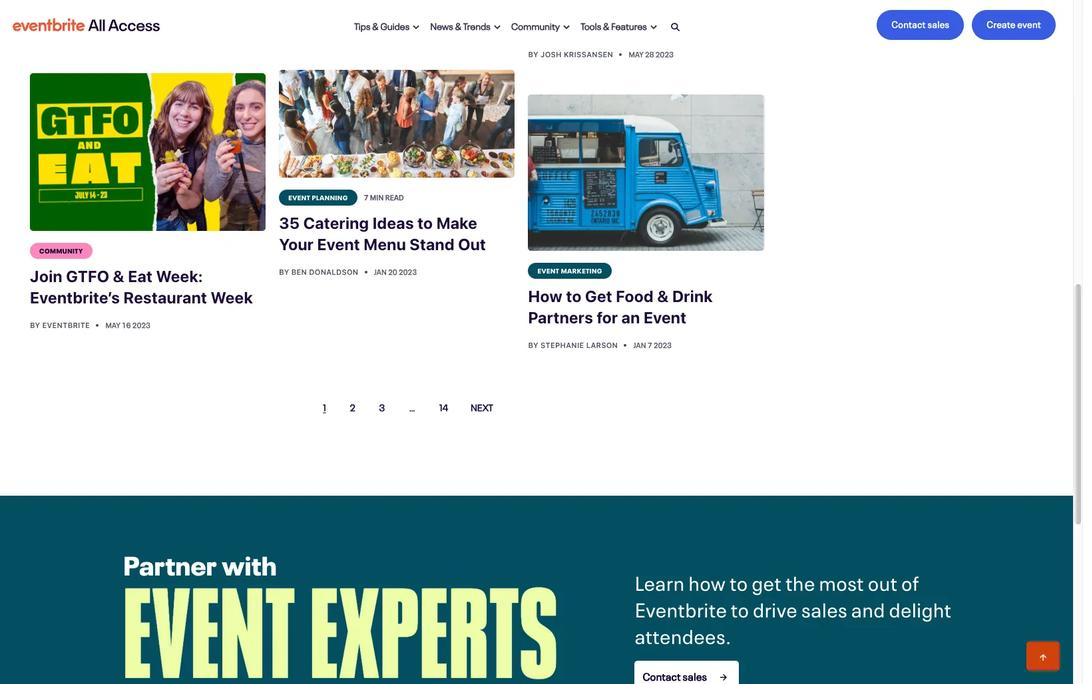 Task type: locate. For each thing, give the bounding box(es) containing it.
1 vertical spatial contact sales
[[643, 668, 709, 684]]

eat
[[128, 267, 153, 285]]

2023 for how to get food & drink partners for an event
[[654, 340, 672, 351]]

by josh krissansen link
[[529, 50, 616, 59]]

ideas up menu
[[373, 214, 414, 233]]

& left eat
[[113, 267, 124, 285]]

& inside "link"
[[456, 18, 462, 32]]

attendees.
[[635, 620, 732, 649]]

the left search icon
[[637, 18, 662, 36]]

the
[[637, 18, 662, 36], [786, 567, 816, 596]]

1 vertical spatial contact
[[643, 668, 681, 684]]

sales left and
[[802, 593, 848, 623]]

& inside how to get food & drink partners for an event
[[658, 287, 669, 306]]

of
[[902, 567, 920, 596]]

ideas up 'tools & features' in the top of the page
[[600, 0, 641, 15]]

& inside "66 event ideas & success lessons from the pros"
[[645, 0, 657, 15]]

0 vertical spatial contact
[[892, 17, 927, 30]]

0 vertical spatial community
[[512, 18, 561, 32]]

2023 right 28
[[656, 49, 674, 60]]

1 vertical spatial may
[[106, 319, 120, 330]]

jan
[[374, 267, 387, 277], [634, 340, 647, 351]]

event inside "66 event ideas & success lessons from the pros"
[[554, 0, 597, 15]]

may left 16
[[106, 319, 120, 330]]

0 vertical spatial sales
[[928, 17, 950, 30]]

0 vertical spatial may
[[629, 49, 644, 60]]

contact sales
[[892, 17, 950, 30], [643, 668, 709, 684]]

most
[[820, 567, 865, 596]]

event up "35"
[[289, 193, 311, 202]]

0 vertical spatial jan
[[374, 267, 387, 277]]

by eventbrite for second by eventbrite link from the bottom
[[30, 29, 92, 38]]

search icon image
[[672, 22, 681, 32]]

sales inside learn how to get the most out of eventbrite to drive sales and delight attendees.
[[802, 593, 848, 623]]

& up features
[[645, 0, 657, 15]]

the inside "66 event ideas & success lessons from the pros"
[[637, 18, 662, 36]]

0 horizontal spatial the
[[637, 18, 662, 36]]

join
[[30, 267, 62, 285]]

1 by eventbrite from the top
[[30, 29, 92, 38]]

contact inside contact sales 'link'
[[892, 17, 927, 30]]

create event link
[[973, 10, 1057, 40]]

tools
[[581, 18, 602, 32]]

1 vertical spatial jan
[[634, 340, 647, 351]]

by eventbrite link
[[30, 29, 92, 38], [30, 321, 92, 329]]

event marketing link
[[529, 263, 612, 279]]

35 catering ideas to make your event menu stand out
[[279, 214, 486, 254]]

1 horizontal spatial sales
[[802, 593, 848, 623]]

0 vertical spatial by eventbrite
[[30, 29, 92, 38]]

1 vertical spatial eventbrite
[[42, 321, 90, 329]]

eventbrite's
[[30, 288, 120, 307]]

event down catering
[[317, 235, 360, 254]]

join gtfo & eat week: eventbrite's restaurant week link
[[30, 259, 266, 316]]

arrow image inside community link
[[564, 25, 571, 30]]

0 horizontal spatial ideas
[[373, 214, 414, 233]]

by ben donaldson
[[279, 268, 361, 277]]

1 vertical spatial ideas
[[373, 214, 414, 233]]

1 vertical spatial by eventbrite
[[30, 321, 92, 329]]

7 left the min
[[364, 192, 369, 203]]

0 horizontal spatial may
[[106, 319, 120, 330]]

1 vertical spatial sales
[[802, 593, 848, 623]]

0 vertical spatial ideas
[[600, 0, 641, 15]]

event up 'how'
[[538, 266, 560, 275]]

jan for for
[[634, 340, 647, 351]]

2 link
[[338, 392, 368, 422]]

community up join on the left of the page
[[39, 246, 83, 255]]

0 horizontal spatial jan
[[374, 267, 387, 277]]

week:
[[156, 267, 203, 285]]

arrow image inside tools & features link
[[651, 25, 658, 30]]

planning
[[312, 193, 348, 202]]

0 horizontal spatial contact
[[643, 668, 681, 684]]

0 horizontal spatial sales
[[683, 668, 707, 684]]

1 vertical spatial the
[[786, 567, 816, 596]]

2023 right 16
[[132, 319, 151, 330]]

how
[[689, 567, 726, 596]]

0 horizontal spatial contact sales
[[643, 668, 709, 684]]

2023
[[656, 49, 674, 60], [399, 267, 417, 277], [132, 319, 151, 330], [654, 340, 672, 351]]

create
[[988, 17, 1016, 30]]

min
[[370, 192, 384, 203]]

jan down an
[[634, 340, 647, 351]]

0 horizontal spatial 7
[[364, 192, 369, 203]]

to inside the 35 catering ideas to make your event menu stand out
[[418, 214, 433, 233]]

1 horizontal spatial jan
[[634, 340, 647, 351]]

ben
[[292, 268, 307, 277]]

contact sales inside 'link'
[[892, 17, 950, 30]]

to
[[418, 214, 433, 233], [567, 287, 582, 306], [730, 567, 748, 596], [731, 593, 750, 623]]

ideas
[[600, 0, 641, 15], [373, 214, 414, 233]]

1 horizontal spatial ideas
[[600, 0, 641, 15]]

0 horizontal spatial community link
[[30, 243, 92, 259]]

event inside the 35 catering ideas to make your event menu stand out
[[317, 235, 360, 254]]

food and drink event partnerships image
[[529, 95, 765, 251]]

1 horizontal spatial may
[[629, 49, 644, 60]]

by eventbrite
[[30, 29, 92, 38], [30, 321, 92, 329]]

&
[[645, 0, 657, 15], [373, 18, 379, 32], [456, 18, 462, 32], [604, 18, 610, 32], [113, 267, 124, 285], [658, 287, 669, 306]]

2023 down how to get food & drink partners for an event link on the top of the page
[[654, 340, 672, 351]]

1 vertical spatial by eventbrite link
[[30, 321, 92, 329]]

by josh krissansen
[[529, 50, 616, 59]]

sales inside 'link'
[[928, 17, 950, 30]]

arrow image
[[413, 25, 420, 30], [564, 25, 571, 30], [651, 25, 658, 30], [1041, 655, 1047, 661], [721, 675, 727, 682]]

contact inside contact sales button
[[643, 668, 681, 684]]

0 vertical spatial by eventbrite link
[[30, 29, 92, 38]]

sales down the attendees.
[[683, 668, 707, 684]]

sales
[[928, 17, 950, 30], [802, 593, 848, 623], [683, 668, 707, 684]]

community link
[[506, 10, 576, 40], [30, 243, 92, 259]]

3 link
[[368, 392, 397, 422]]

krissansen
[[564, 50, 614, 59]]

7
[[364, 192, 369, 203], [648, 340, 653, 351]]

by
[[30, 29, 40, 38], [529, 50, 539, 59], [279, 268, 290, 277], [30, 321, 40, 329], [529, 341, 539, 350]]

0 vertical spatial contact sales
[[892, 17, 950, 30]]

2023 for 35 catering ideas to make your event menu stand out
[[399, 267, 417, 277]]

2 by eventbrite from the top
[[30, 321, 92, 329]]

josh
[[541, 50, 562, 59]]

sales inside button
[[683, 668, 707, 684]]

2 vertical spatial eventbrite
[[635, 593, 728, 623]]

and
[[852, 593, 886, 623]]

ideas inside "66 event ideas & success lessons from the pros"
[[600, 0, 641, 15]]

arrow image inside contact sales button
[[721, 675, 727, 682]]

1 vertical spatial 7
[[648, 340, 653, 351]]

contact
[[892, 17, 927, 30], [643, 668, 681, 684]]

may 16 2023
[[106, 319, 151, 330]]

& right news
[[456, 18, 462, 32]]

sales left create
[[928, 17, 950, 30]]

1 link
[[311, 392, 338, 422]]

may for may 16 2023
[[106, 319, 120, 330]]

0 vertical spatial 7
[[364, 192, 369, 203]]

7 down how to get food & drink partners for an event link on the top of the page
[[648, 340, 653, 351]]

gtfo and eat week image
[[30, 74, 266, 231]]

1 horizontal spatial contact sales
[[892, 17, 950, 30]]

tips & guides
[[355, 18, 410, 32]]

2 horizontal spatial sales
[[928, 17, 950, 30]]

ideas inside the 35 catering ideas to make your event menu stand out
[[373, 214, 414, 233]]

1 vertical spatial community link
[[30, 243, 92, 259]]

& right food
[[658, 287, 669, 306]]

event
[[554, 0, 597, 15], [289, 193, 311, 202], [317, 235, 360, 254], [538, 266, 560, 275], [644, 309, 687, 327]]

sales for contact sales 'link'
[[928, 17, 950, 30]]

restaurant
[[124, 288, 207, 307]]

the inside learn how to get the most out of eventbrite to drive sales and delight attendees.
[[786, 567, 816, 596]]

1 horizontal spatial contact
[[892, 17, 927, 30]]

event planning
[[289, 193, 348, 202]]

contact sales inside button
[[643, 668, 709, 684]]

2023 right 20
[[399, 267, 417, 277]]

0 vertical spatial community link
[[506, 10, 576, 40]]

get
[[586, 287, 613, 306]]

gtfo
[[66, 267, 109, 285]]

2023 for join gtfo & eat week: eventbrite's restaurant week
[[132, 319, 151, 330]]

donaldson
[[309, 268, 359, 277]]

may left 28
[[629, 49, 644, 60]]

jan for menu
[[374, 267, 387, 277]]

lessons
[[529, 18, 592, 36]]

event up the tools
[[554, 0, 597, 15]]

community link up josh
[[506, 10, 576, 40]]

& right tips
[[373, 18, 379, 32]]

1 horizontal spatial the
[[786, 567, 816, 596]]

community link up join on the left of the page
[[30, 243, 92, 259]]

tips
[[355, 18, 371, 32]]

news
[[431, 18, 454, 32]]

1 vertical spatial community
[[39, 246, 83, 255]]

partner with
[[123, 543, 277, 583]]

1 horizontal spatial community
[[512, 18, 561, 32]]

drink
[[673, 287, 713, 306]]

arrow image inside the tips & guides link
[[413, 25, 420, 30]]

35 catering ideas to make your event menu stand out link
[[279, 206, 515, 263]]

community down 66
[[512, 18, 561, 32]]

with
[[222, 543, 277, 583]]

2 vertical spatial sales
[[683, 668, 707, 684]]

jan left 20
[[374, 267, 387, 277]]

0 vertical spatial the
[[637, 18, 662, 36]]

event up jan 7 2023
[[644, 309, 687, 327]]

the right get
[[786, 567, 816, 596]]



Task type: describe. For each thing, give the bounding box(es) containing it.
event inside 'link'
[[289, 193, 311, 202]]

delight
[[890, 593, 952, 623]]

next
[[471, 400, 494, 414]]

stand
[[410, 235, 455, 254]]

20
[[389, 267, 398, 277]]

eventbrite inside learn how to get the most out of eventbrite to drive sales and delight attendees.
[[635, 593, 728, 623]]

by for how to get food & drink partners for an event
[[529, 341, 539, 350]]

larson
[[587, 341, 618, 350]]

contact sales for contact sales 'link'
[[892, 17, 950, 30]]

66
[[529, 0, 550, 15]]

tools & features link
[[576, 10, 663, 40]]

& right the tools
[[604, 18, 610, 32]]

contact sales link
[[878, 10, 965, 40]]

jan 7 2023
[[634, 340, 672, 351]]

…
[[409, 400, 416, 414]]

35
[[279, 214, 300, 233]]

may for may 28 2023
[[629, 49, 644, 60]]

3
[[380, 400, 385, 414]]

by for 35 catering ideas to make your event menu stand out
[[279, 268, 290, 277]]

stephanie
[[541, 341, 585, 350]]

make
[[437, 214, 478, 233]]

menu
[[364, 235, 406, 254]]

may 28 2023
[[629, 49, 674, 60]]

event planning link
[[279, 190, 358, 206]]

contact for contact sales button
[[643, 668, 681, 684]]

2 by eventbrite link from the top
[[30, 321, 92, 329]]

1 by eventbrite link from the top
[[30, 29, 92, 38]]

ideas for menu
[[373, 214, 414, 233]]

16
[[122, 319, 131, 330]]

marketing
[[561, 266, 603, 275]]

by ben donaldson link
[[279, 268, 361, 277]]

66 event ideas & success lessons from the pros link
[[529, 0, 765, 46]]

arrow image
[[494, 25, 501, 30]]

arrow image for community
[[564, 25, 571, 30]]

28
[[646, 49, 655, 60]]

get
[[752, 567, 782, 596]]

next link
[[461, 392, 504, 422]]

2
[[350, 400, 356, 414]]

partners
[[529, 309, 594, 327]]

by eventbrite for 1st by eventbrite link from the bottom
[[30, 321, 92, 329]]

ideas for the
[[600, 0, 641, 15]]

pros
[[666, 18, 700, 36]]

catering
[[304, 214, 369, 233]]

how to get food & drink partners for an event
[[529, 287, 713, 327]]

from
[[595, 18, 634, 36]]

by for join gtfo & eat week: eventbrite's restaurant week
[[30, 321, 40, 329]]

arrow image for tips & guides
[[413, 25, 420, 30]]

tips & guides link
[[349, 10, 425, 40]]

success
[[660, 0, 725, 15]]

how
[[529, 287, 563, 306]]

trends
[[464, 18, 491, 32]]

an
[[622, 309, 641, 327]]

your
[[279, 235, 314, 254]]

contact for contact sales 'link'
[[892, 17, 927, 30]]

by stephanie larson link
[[529, 341, 620, 350]]

news & trends
[[431, 18, 491, 32]]

tools & features
[[581, 18, 648, 32]]

food
[[616, 287, 654, 306]]

… link
[[397, 392, 428, 422]]

features
[[612, 18, 648, 32]]

1 horizontal spatial community link
[[506, 10, 576, 40]]

guides
[[381, 18, 410, 32]]

read
[[386, 192, 404, 203]]

out
[[869, 567, 898, 596]]

event
[[1018, 17, 1042, 30]]

contact sales button
[[635, 661, 739, 685]]

arrow image for contact sales
[[721, 675, 727, 682]]

arrow image for tools & features
[[651, 25, 658, 30]]

join gtfo & eat week: eventbrite's restaurant week
[[30, 267, 253, 307]]

learn how to get the most out of eventbrite to drive sales and delight attendees.
[[635, 567, 952, 649]]

logo eventbrite image
[[11, 13, 162, 37]]

for
[[597, 309, 618, 327]]

0 horizontal spatial community
[[39, 246, 83, 255]]

& inside join gtfo & eat week: eventbrite's restaurant week
[[113, 267, 124, 285]]

event marketing
[[538, 266, 603, 275]]

partner
[[123, 543, 217, 583]]

66 event ideas & success lessons from the pros
[[529, 0, 725, 36]]

14
[[440, 400, 449, 414]]

contact sales for contact sales button
[[643, 668, 709, 684]]

news & trends link
[[425, 10, 506, 40]]

event inside how to get food & drink partners for an event
[[644, 309, 687, 327]]

sales for contact sales button
[[683, 668, 707, 684]]

jan 20 2023
[[374, 267, 417, 277]]

week
[[211, 288, 253, 307]]

0 vertical spatial eventbrite
[[42, 29, 90, 38]]

to inside how to get food & drink partners for an event
[[567, 287, 582, 306]]

learn
[[635, 567, 685, 596]]

create event
[[988, 17, 1042, 30]]

drive
[[753, 593, 798, 623]]

1 horizontal spatial 7
[[648, 340, 653, 351]]

out
[[458, 235, 486, 254]]

7 min read
[[364, 192, 404, 203]]

1
[[323, 400, 326, 414]]

how to get food & drink partners for an event link
[[529, 279, 765, 337]]



Task type: vqa. For each thing, say whether or not it's contained in the screenshot.
How to Get Food & Drink Partners for an Event's by
yes



